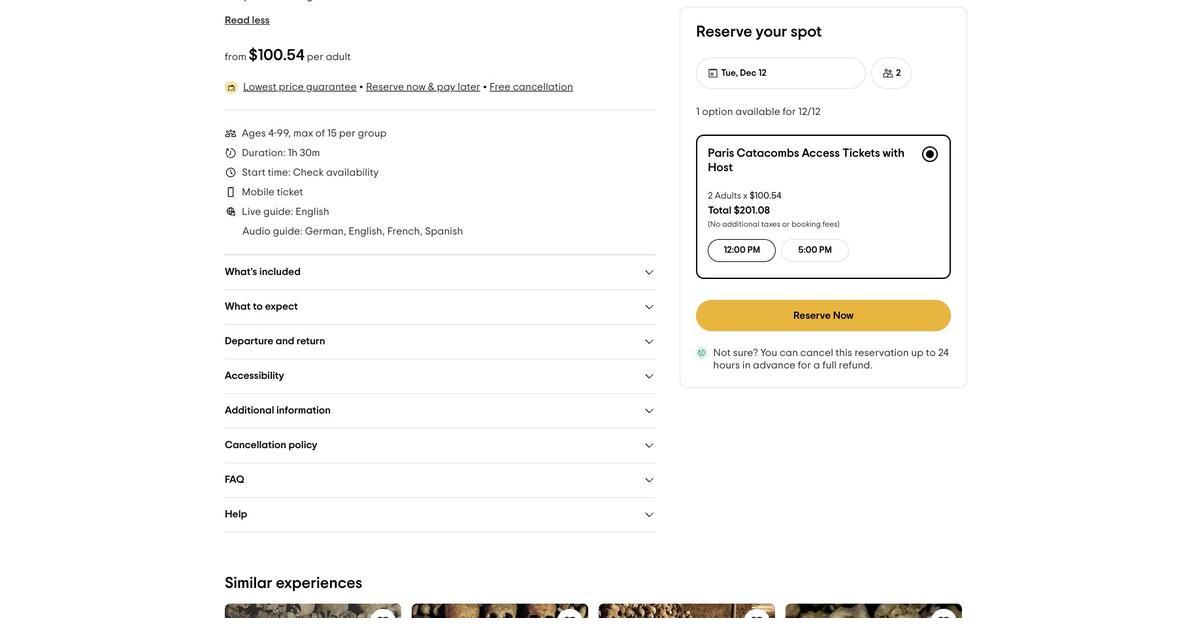 Task type: locate. For each thing, give the bounding box(es) containing it.
ages 4-99, max of 15 per group
[[242, 128, 387, 139]]

total
[[708, 205, 732, 216]]

to left 24
[[927, 348, 936, 358]]

save to a trip image
[[375, 615, 391, 619], [562, 615, 578, 619], [749, 615, 765, 619]]

departure
[[225, 336, 274, 347]]

pm inside button
[[820, 246, 832, 255]]

spot
[[791, 24, 822, 40]]

read
[[225, 15, 250, 26]]

reserve for reserve now
[[794, 311, 831, 321]]

taxes
[[762, 220, 781, 228]]

0 horizontal spatial save to a trip image
[[375, 615, 391, 619]]

time:
[[268, 167, 291, 178]]

audio guide: german, english, french, spanish
[[243, 226, 463, 237]]

policy
[[289, 440, 318, 451]]

free
[[490, 82, 511, 92]]

guide: down 'mobile ticket'
[[264, 207, 294, 217]]

audio
[[243, 226, 271, 237]]

0 vertical spatial $100.54
[[249, 48, 305, 63]]

1 vertical spatial per
[[339, 128, 356, 139]]

lowest
[[243, 82, 277, 92]]

of
[[316, 128, 325, 139]]

1 horizontal spatial 2
[[897, 69, 901, 78]]

0 vertical spatial reserve
[[697, 24, 753, 40]]

0 horizontal spatial reserve
[[366, 82, 404, 92]]

guide:
[[264, 207, 294, 217], [273, 226, 303, 237]]

0 vertical spatial per
[[307, 52, 324, 62]]

return
[[297, 336, 325, 347]]

german,
[[305, 226, 346, 237]]

2 horizontal spatial save to a trip image
[[749, 615, 765, 619]]

1 pm from the left
[[748, 246, 761, 255]]

refund.
[[839, 360, 873, 371]]

faq button
[[225, 474, 657, 487]]

reservation
[[855, 348, 909, 358]]

accessibility
[[225, 371, 284, 381]]

cancellation policy button
[[225, 439, 657, 453]]

1 horizontal spatial pm
[[820, 246, 832, 255]]

per left adult
[[307, 52, 324, 62]]

pm inside 'button'
[[748, 246, 761, 255]]

pm for 12:00 pm
[[748, 246, 761, 255]]

$100.54 up $201.08
[[750, 192, 782, 201]]

2 pm from the left
[[820, 246, 832, 255]]

for left a
[[798, 360, 812, 371]]

1 horizontal spatial save to a trip image
[[562, 615, 578, 619]]

information
[[277, 405, 331, 416]]

start time: check availability
[[242, 167, 379, 178]]

12:00 pm
[[724, 246, 761, 255]]

1 vertical spatial guide:
[[273, 226, 303, 237]]

1 save to a trip image from the left
[[375, 615, 391, 619]]

from $100.54 per adult
[[225, 48, 351, 63]]

0 horizontal spatial per
[[307, 52, 324, 62]]

per inside 'from $100.54 per adult'
[[307, 52, 324, 62]]

2 inside '2 adults x $100.54 total $201.08 (no additional taxes or booking fees)'
[[708, 192, 713, 201]]

30m
[[300, 148, 320, 158]]

1 horizontal spatial $100.54
[[750, 192, 782, 201]]

advance
[[753, 360, 796, 371]]

option
[[703, 107, 734, 117]]

save to a trip image
[[937, 615, 952, 619]]

what's included
[[225, 267, 301, 277]]

2 horizontal spatial reserve
[[794, 311, 831, 321]]

per right "15" at the left top of the page
[[339, 128, 356, 139]]

now
[[834, 311, 854, 321]]

to
[[253, 301, 263, 312], [927, 348, 936, 358]]

$100.54
[[249, 48, 305, 63], [750, 192, 782, 201]]

0 horizontal spatial $100.54
[[249, 48, 305, 63]]

pm right 12:00
[[748, 246, 761, 255]]

from
[[225, 52, 247, 62]]

a
[[814, 360, 821, 371]]

pm right 5:00
[[820, 246, 832, 255]]

1 vertical spatial reserve
[[366, 82, 404, 92]]

0 vertical spatial 2
[[897, 69, 901, 78]]

0 vertical spatial for
[[783, 107, 797, 117]]

1 vertical spatial to
[[927, 348, 936, 358]]

dec
[[741, 69, 757, 78]]

lowest price guarantee
[[243, 82, 357, 92]]

what's
[[225, 267, 257, 277]]

french,
[[387, 226, 423, 237]]

2 for 2 adults x $100.54 total $201.08 (no additional taxes or booking fees)
[[708, 192, 713, 201]]

1 horizontal spatial to
[[927, 348, 936, 358]]

not
[[714, 348, 731, 358]]

1 horizontal spatial per
[[339, 128, 356, 139]]

1h
[[288, 148, 298, 158]]

1 vertical spatial $100.54
[[750, 192, 782, 201]]

start
[[242, 167, 266, 178]]

0 vertical spatial guide:
[[264, 207, 294, 217]]

catacombs
[[737, 148, 800, 160]]

similar
[[225, 576, 273, 592]]

0 vertical spatial to
[[253, 301, 263, 312]]

2 adults x $100.54 total $201.08 (no additional taxes or booking fees)
[[708, 192, 840, 228]]

per
[[307, 52, 324, 62], [339, 128, 356, 139]]

mobile ticket
[[242, 187, 303, 198]]

2 vertical spatial reserve
[[794, 311, 831, 321]]

now
[[407, 82, 426, 92]]

0 horizontal spatial pm
[[748, 246, 761, 255]]

reserve inside button
[[794, 311, 831, 321]]

for
[[783, 107, 797, 117], [798, 360, 812, 371]]

guide: down live guide: english
[[273, 226, 303, 237]]

2 button
[[872, 58, 913, 89]]

availability
[[326, 167, 379, 178]]

free cancellation button
[[490, 82, 573, 92]]

1 horizontal spatial reserve
[[697, 24, 753, 40]]

up
[[912, 348, 924, 358]]

5:00 pm button
[[782, 239, 850, 262]]

1 vertical spatial 2
[[708, 192, 713, 201]]

group
[[358, 128, 387, 139]]

5:00
[[799, 246, 818, 255]]

adult
[[326, 52, 351, 62]]

0 horizontal spatial for
[[783, 107, 797, 117]]

1 vertical spatial for
[[798, 360, 812, 371]]

to right what
[[253, 301, 263, 312]]

$100.54 up price
[[249, 48, 305, 63]]

tue, dec 12
[[722, 69, 767, 78]]

$100.54 inside '2 adults x $100.54 total $201.08 (no additional taxes or booking fees)'
[[750, 192, 782, 201]]

1 horizontal spatial for
[[798, 360, 812, 371]]

for left 12/12
[[783, 107, 797, 117]]

15
[[328, 128, 337, 139]]

12/12
[[799, 107, 821, 117]]

0 horizontal spatial 2
[[708, 192, 713, 201]]

fees)
[[823, 220, 840, 228]]

live guide: english
[[242, 207, 330, 217]]

12
[[759, 69, 767, 78]]

reserve now button
[[697, 300, 952, 332]]

adults
[[715, 192, 742, 201]]

2
[[897, 69, 901, 78], [708, 192, 713, 201]]

0 horizontal spatial to
[[253, 301, 263, 312]]

2 inside popup button
[[897, 69, 901, 78]]



Task type: vqa. For each thing, say whether or not it's contained in the screenshot.
Paris Catacombs Access Tickets With Host
yes



Task type: describe. For each thing, give the bounding box(es) containing it.
hours
[[714, 360, 741, 371]]

english,
[[349, 226, 385, 237]]

2 save to a trip image from the left
[[562, 615, 578, 619]]

reserve for reserve now & pay later
[[366, 82, 404, 92]]

faq
[[225, 475, 244, 485]]

less
[[252, 15, 270, 26]]

guarantee
[[306, 82, 357, 92]]

to inside dropdown button
[[253, 301, 263, 312]]

12:00 pm button
[[708, 239, 776, 262]]

included
[[260, 267, 301, 277]]

what's included button
[[225, 266, 657, 279]]

guide: for audio
[[273, 226, 303, 237]]

sure?
[[733, 348, 759, 358]]

expect
[[265, 301, 298, 312]]

ages
[[242, 128, 266, 139]]

pm for 5:00 pm
[[820, 246, 832, 255]]

for inside 'not sure? you can cancel this reservation up to 24 hours in advance for a full refund.'
[[798, 360, 812, 371]]

additional
[[723, 220, 760, 228]]

reserve now & pay later button
[[366, 82, 481, 92]]

3 save to a trip image from the left
[[749, 615, 765, 619]]

&
[[428, 82, 435, 92]]

read less button
[[225, 14, 270, 27]]

99,
[[277, 128, 291, 139]]

help button
[[225, 509, 657, 522]]

mobile
[[242, 187, 275, 198]]

departure and return
[[225, 336, 325, 347]]

what to expect
[[225, 301, 298, 312]]

full
[[823, 360, 837, 371]]

reserve your spot
[[697, 24, 822, 40]]

duration: 1h 30m
[[242, 148, 320, 158]]

you
[[761, 348, 778, 358]]

to inside 'not sure? you can cancel this reservation up to 24 hours in advance for a full refund.'
[[927, 348, 936, 358]]

guide: for live
[[264, 207, 294, 217]]

additional information button
[[225, 405, 657, 418]]

1 option available for 12/12
[[697, 107, 821, 117]]

access
[[802, 148, 840, 160]]

check
[[293, 167, 324, 178]]

duration:
[[242, 148, 286, 158]]

spanish
[[425, 226, 463, 237]]

lowest price guarantee button
[[243, 82, 357, 92]]

english
[[296, 207, 330, 217]]

live
[[242, 207, 261, 217]]

4-
[[268, 128, 277, 139]]

help
[[225, 509, 247, 520]]

departure and return button
[[225, 336, 657, 349]]

max
[[293, 128, 313, 139]]

additional
[[225, 405, 274, 416]]

ticket
[[277, 187, 303, 198]]

1
[[697, 107, 700, 117]]

later
[[458, 82, 481, 92]]

your
[[756, 24, 788, 40]]

tue,
[[722, 69, 739, 78]]

pay
[[437, 82, 456, 92]]

accessibility button
[[225, 370, 657, 383]]

tickets
[[843, 148, 881, 160]]

paris
[[708, 148, 735, 160]]

12:00
[[724, 246, 746, 255]]

price
[[279, 82, 304, 92]]

not sure? you can cancel this reservation up to 24 hours in advance for a full refund.
[[714, 348, 949, 371]]

cancel
[[801, 348, 834, 358]]

booking
[[792, 220, 821, 228]]

cancellation
[[513, 82, 573, 92]]

cancellation policy
[[225, 440, 318, 451]]

with
[[883, 148, 905, 160]]

reserve for reserve your spot
[[697, 24, 753, 40]]

tue, dec 12 button
[[697, 58, 866, 89]]

cancellation
[[225, 440, 286, 451]]

or
[[783, 220, 790, 228]]

and
[[276, 336, 295, 347]]

2 for 2
[[897, 69, 901, 78]]

host
[[708, 162, 733, 174]]

additional information
[[225, 405, 331, 416]]

can
[[780, 348, 799, 358]]

24
[[939, 348, 949, 358]]

x
[[744, 192, 748, 201]]

reserve now
[[794, 311, 854, 321]]

read less
[[225, 15, 270, 26]]



